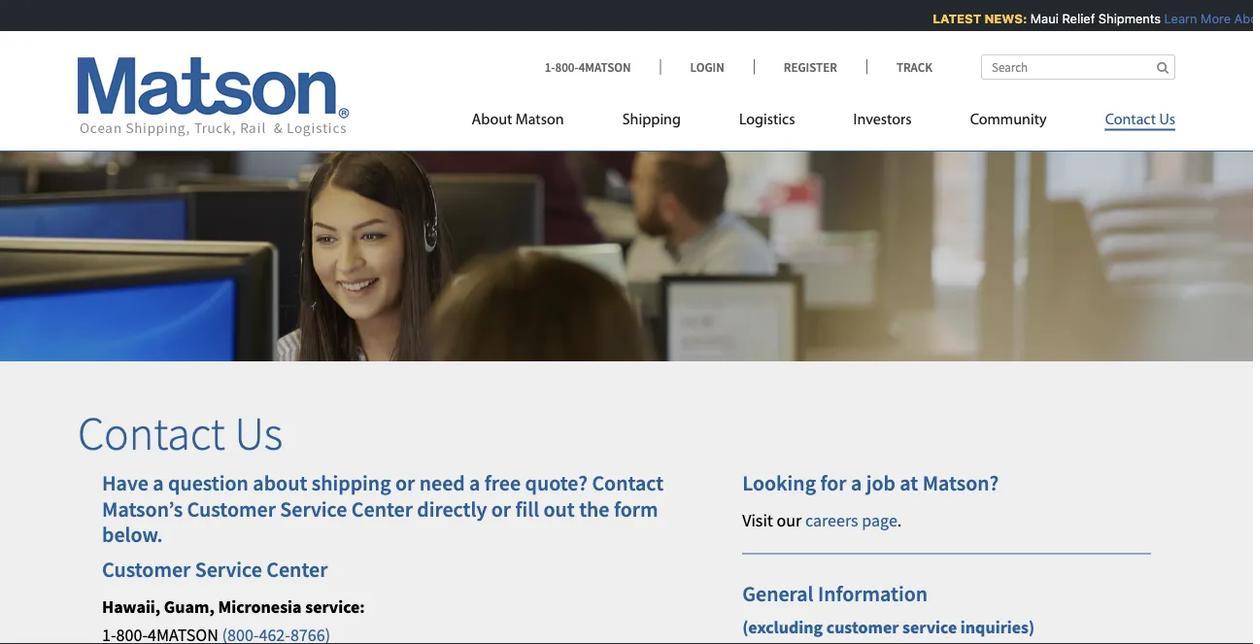 Task type: describe. For each thing, give the bounding box(es) containing it.
us inside top menu navigation
[[1159, 112, 1175, 128]]

1-
[[545, 59, 555, 75]]

1 a from the left
[[153, 470, 164, 496]]

track
[[896, 59, 933, 75]]

latest news: maui relief shipments learn more abo
[[929, 11, 1253, 26]]

guam,
[[164, 596, 215, 617]]

(excluding
[[742, 616, 823, 638]]

1 vertical spatial contact us
[[78, 404, 283, 462]]

shipments
[[1094, 11, 1157, 26]]

visit
[[742, 509, 773, 531]]

contact inside top menu navigation
[[1105, 112, 1156, 128]]

matson?
[[922, 470, 999, 496]]

shipping
[[622, 112, 681, 128]]

logistics link
[[710, 102, 824, 142]]

matson's
[[102, 495, 183, 522]]

contact us inside top menu navigation
[[1105, 112, 1175, 128]]

form
[[614, 495, 658, 522]]

0 vertical spatial center
[[351, 495, 413, 522]]

1-800-4matson
[[545, 59, 631, 75]]

the
[[579, 495, 610, 522]]

below.
[[102, 521, 163, 548]]

2 a from the left
[[469, 470, 480, 496]]

contact us link
[[1076, 102, 1175, 142]]

abo
[[1230, 11, 1253, 26]]

shipping link
[[593, 102, 710, 142]]

have
[[102, 470, 148, 496]]

Search search field
[[981, 54, 1175, 80]]

1 horizontal spatial or
[[491, 495, 511, 522]]

login link
[[660, 59, 754, 75]]

register link
[[754, 59, 866, 75]]

inquiries)
[[961, 616, 1035, 638]]

contact inside have a question about shipping or need a free quote? contact matson's customer service center directly or fill out the form below. customer service center
[[592, 470, 664, 496]]

about matson
[[472, 112, 564, 128]]

maui
[[1026, 11, 1055, 26]]

general
[[742, 581, 814, 607]]

800-
[[555, 59, 579, 75]]

have a question about shipping or need a free quote? contact matson's customer service center directly or fill out the form below. customer service center
[[102, 470, 664, 583]]

community link
[[941, 102, 1076, 142]]

our
[[777, 509, 802, 531]]

hawaii, guam, micronesia service:
[[102, 596, 365, 617]]

banner image
[[0, 120, 1253, 361]]

track link
[[866, 59, 933, 75]]

investors
[[853, 112, 912, 128]]

need
[[419, 470, 465, 496]]

service
[[902, 616, 957, 638]]

0 horizontal spatial contact
[[78, 404, 225, 462]]

out
[[543, 495, 575, 522]]

0 vertical spatial customer
[[187, 495, 276, 522]]

customer
[[826, 616, 899, 638]]

matson
[[516, 112, 564, 128]]

investors link
[[824, 102, 941, 142]]

about
[[472, 112, 512, 128]]



Task type: vqa. For each thing, say whether or not it's contained in the screenshot.
PASSWORD. at the top of the page
no



Task type: locate. For each thing, give the bounding box(es) containing it.
center
[[351, 495, 413, 522], [266, 556, 328, 583]]

2 horizontal spatial a
[[851, 470, 862, 496]]

1 vertical spatial center
[[266, 556, 328, 583]]

or
[[395, 470, 415, 496], [491, 495, 511, 522]]

question
[[168, 470, 249, 496]]

contact us down search icon on the top right of page
[[1105, 112, 1175, 128]]

at
[[900, 470, 918, 496]]

contact
[[1105, 112, 1156, 128], [78, 404, 225, 462], [592, 470, 664, 496]]

looking
[[742, 470, 816, 496]]

community
[[970, 112, 1047, 128]]

contact up have
[[78, 404, 225, 462]]

looking for a job at matson?
[[742, 470, 999, 496]]

.
[[897, 509, 902, 531]]

1 vertical spatial us
[[235, 404, 283, 462]]

us up about
[[235, 404, 283, 462]]

0 vertical spatial contact us
[[1105, 112, 1175, 128]]

quote?
[[525, 470, 588, 496]]

login
[[690, 59, 724, 75]]

learn
[[1160, 11, 1193, 26]]

0 vertical spatial us
[[1159, 112, 1175, 128]]

relief
[[1058, 11, 1091, 26]]

a right have
[[153, 470, 164, 496]]

or left need
[[395, 470, 415, 496]]

blue matson logo with ocean, shipping, truck, rail and logistics written beneath it. image
[[78, 57, 350, 137]]

us
[[1159, 112, 1175, 128], [235, 404, 283, 462]]

service:
[[305, 596, 365, 617]]

None search field
[[981, 54, 1175, 80]]

customer right matson's on the bottom of page
[[187, 495, 276, 522]]

1 horizontal spatial contact us
[[1105, 112, 1175, 128]]

news:
[[980, 11, 1023, 26]]

1 vertical spatial service
[[195, 556, 262, 583]]

2 vertical spatial contact
[[592, 470, 664, 496]]

0 horizontal spatial a
[[153, 470, 164, 496]]

center left need
[[351, 495, 413, 522]]

4matson
[[579, 59, 631, 75]]

careers page link
[[805, 509, 897, 531]]

us down search icon on the top right of page
[[1159, 112, 1175, 128]]

contact us up question
[[78, 404, 283, 462]]

more
[[1197, 11, 1227, 26]]

visit our careers page .
[[742, 509, 902, 531]]

careers
[[805, 509, 858, 531]]

learn more abo link
[[1160, 11, 1253, 26]]

shipping
[[312, 470, 391, 496]]

search image
[[1157, 61, 1169, 73]]

2 horizontal spatial contact
[[1105, 112, 1156, 128]]

0 horizontal spatial us
[[235, 404, 283, 462]]

1-800-4matson link
[[545, 59, 660, 75]]

for
[[820, 470, 847, 496]]

job
[[866, 470, 896, 496]]

or left fill
[[491, 495, 511, 522]]

1 horizontal spatial center
[[351, 495, 413, 522]]

logistics
[[739, 112, 795, 128]]

customer down below. at the left bottom
[[102, 556, 191, 583]]

0 vertical spatial contact
[[1105, 112, 1156, 128]]

directly
[[417, 495, 487, 522]]

0 horizontal spatial center
[[266, 556, 328, 583]]

a
[[153, 470, 164, 496], [469, 470, 480, 496], [851, 470, 862, 496]]

1 horizontal spatial contact
[[592, 470, 664, 496]]

1 vertical spatial customer
[[102, 556, 191, 583]]

contact right quote?
[[592, 470, 664, 496]]

about matson link
[[472, 102, 593, 142]]

register
[[784, 59, 837, 75]]

top menu navigation
[[472, 102, 1175, 142]]

center up micronesia
[[266, 556, 328, 583]]

fill
[[515, 495, 539, 522]]

0 vertical spatial service
[[280, 495, 347, 522]]

page
[[862, 509, 897, 531]]

general information (excluding customer service inquiries)
[[742, 581, 1035, 638]]

information
[[818, 581, 928, 607]]

contact down search search box on the top of the page
[[1105, 112, 1156, 128]]

hawaii,
[[102, 596, 161, 617]]

1 horizontal spatial a
[[469, 470, 480, 496]]

a left the free
[[469, 470, 480, 496]]

latest
[[929, 11, 977, 26]]

contact us
[[1105, 112, 1175, 128], [78, 404, 283, 462]]

1 horizontal spatial service
[[280, 495, 347, 522]]

1 vertical spatial contact
[[78, 404, 225, 462]]

free
[[485, 470, 521, 496]]

service
[[280, 495, 347, 522], [195, 556, 262, 583]]

0 horizontal spatial or
[[395, 470, 415, 496]]

3 a from the left
[[851, 470, 862, 496]]

0 horizontal spatial service
[[195, 556, 262, 583]]

0 horizontal spatial contact us
[[78, 404, 283, 462]]

micronesia
[[218, 596, 302, 617]]

a right for on the right of the page
[[851, 470, 862, 496]]

about
[[253, 470, 307, 496]]

customer
[[187, 495, 276, 522], [102, 556, 191, 583]]

1 horizontal spatial us
[[1159, 112, 1175, 128]]



